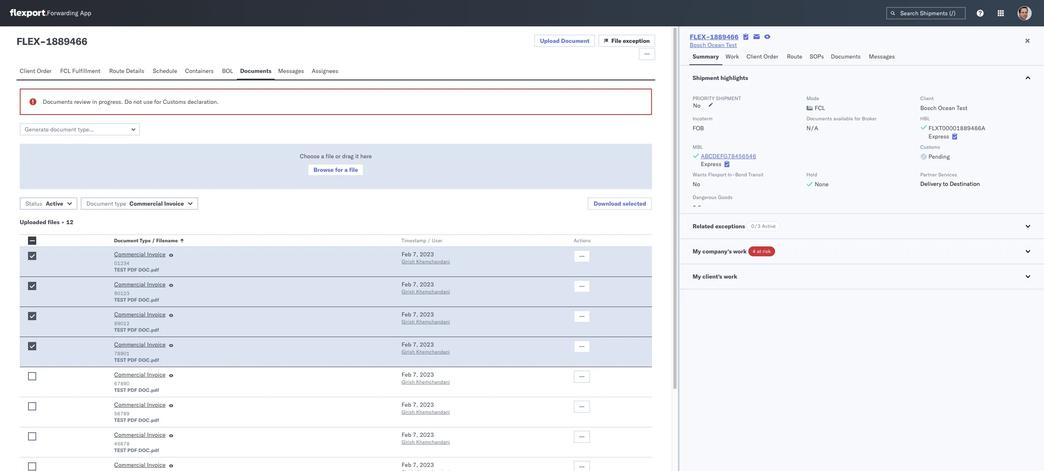 Task type: describe. For each thing, give the bounding box(es) containing it.
none
[[815, 181, 829, 188]]

documents review in progress. do not use for customs declaration.
[[43, 98, 219, 106]]

7, for 67890
[[413, 371, 419, 378]]

browse for a file button
[[308, 164, 364, 176]]

fulfillment
[[72, 67, 100, 75]]

bosch ocean test link
[[690, 41, 737, 49]]

company's
[[703, 248, 732, 255]]

test for 78901
[[114, 357, 126, 363]]

my client's work button
[[680, 264, 1045, 289]]

girish for 90123
[[402, 289, 415, 295]]

assignees
[[312, 67, 339, 75]]

delivery
[[921, 180, 942, 188]]

abcdefg78456546 button
[[701, 153, 757, 160]]

flexport. image
[[10, 9, 47, 17]]

8 2023 from the top
[[420, 461, 434, 469]]

work for my company's work
[[734, 248, 747, 255]]

documents up shipment highlights button
[[832, 53, 861, 60]]

fcl fulfillment
[[60, 67, 100, 75]]

0 horizontal spatial -
[[40, 35, 46, 47]]

or
[[336, 153, 341, 160]]

7, for 89012
[[413, 311, 419, 318]]

commercial down the 45678
[[114, 461, 146, 469]]

0 vertical spatial file
[[326, 153, 334, 160]]

shipment highlights
[[693, 74, 749, 82]]

containers button
[[182, 63, 219, 80]]

client inside 'client bosch ocean test incoterm fob'
[[921, 95, 934, 101]]

my for my client's work
[[693, 273, 702, 280]]

shipment highlights button
[[680, 66, 1045, 90]]

declaration.
[[188, 98, 219, 106]]

khemchandani for 89012
[[417, 319, 450, 325]]

sops button
[[807, 49, 828, 65]]

flex-1889466
[[690, 33, 739, 41]]

2023 for 01234
[[420, 251, 434, 258]]

fcl for fcl fulfillment
[[60, 67, 71, 75]]

mbl
[[693, 144, 704, 150]]

fob
[[693, 124, 705, 132]]

45678
[[114, 441, 130, 447]]

in
[[92, 98, 97, 106]]

forwarding
[[47, 9, 78, 17]]

type
[[140, 237, 151, 244]]

ocean inside "link"
[[708, 41, 725, 49]]

at
[[758, 248, 762, 254]]

risk
[[763, 248, 771, 254]]

summary button
[[690, 49, 723, 65]]

0 vertical spatial messages
[[870, 53, 896, 60]]

test pdf doc.pdf for 01234
[[114, 267, 159, 273]]

work
[[726, 53, 740, 60]]

download selected button
[[588, 197, 652, 210]]

n/a
[[807, 124, 819, 132]]

test for 56789
[[114, 417, 126, 423]]

it
[[356, 153, 359, 160]]

review
[[74, 98, 91, 106]]

summary
[[693, 53, 720, 60]]

uploaded
[[20, 218, 46, 226]]

exception
[[623, 37, 650, 45]]

4
[[753, 248, 756, 254]]

12
[[66, 218, 73, 226]]

2023 for 78901
[[420, 341, 434, 348]]

commercial for 01234
[[114, 251, 146, 258]]

browse
[[314, 166, 334, 174]]

mode
[[807, 95, 820, 101]]

in-
[[728, 171, 736, 178]]

1 horizontal spatial messages button
[[866, 49, 900, 65]]

for inside button
[[335, 166, 343, 174]]

assignees button
[[309, 63, 343, 80]]

route details
[[109, 67, 144, 75]]

commercial for 45678
[[114, 431, 146, 439]]

2023 for 67890
[[420, 371, 434, 378]]

pdf for 90123
[[128, 297, 137, 303]]

route details button
[[106, 63, 150, 80]]

commercial invoice link for 89012
[[114, 310, 166, 320]]

2023 for 45678
[[420, 431, 434, 439]]

test for 67890
[[114, 387, 126, 393]]

order for right client order button
[[764, 53, 779, 60]]

documents available for broker n/a
[[807, 115, 877, 132]]

route for route details
[[109, 67, 125, 75]]

client order for the leftmost client order button
[[20, 67, 52, 75]]

no inside wants flexport in-bond transit no
[[693, 181, 701, 188]]

client for right client order button
[[747, 53, 763, 60]]

status active
[[26, 200, 63, 207]]

0 horizontal spatial customs
[[163, 98, 186, 106]]

selected
[[623, 200, 647, 207]]

bosch inside 'client bosch ocean test incoterm fob'
[[921, 104, 937, 112]]

browse for a file
[[314, 166, 358, 174]]

partner
[[921, 171, 938, 178]]

commercial for 90123
[[114, 281, 146, 288]]

1 horizontal spatial -
[[693, 202, 697, 209]]

work button
[[723, 49, 744, 65]]

my client's work
[[693, 273, 738, 280]]

user
[[432, 237, 443, 244]]

active for status active
[[46, 200, 63, 207]]

actions
[[574, 237, 591, 244]]

pending
[[929, 153, 951, 160]]

89012
[[114, 320, 130, 326]]

document type / filename button
[[113, 236, 385, 244]]

8 commercial invoice from the top
[[114, 461, 166, 469]]

invoice for 90123
[[147, 281, 166, 288]]

hbl
[[921, 115, 931, 122]]

available
[[834, 115, 854, 122]]

Search Shipments (/) text field
[[887, 7, 967, 19]]

feb for 78901
[[402, 341, 412, 348]]

timestamp / user button
[[400, 236, 558, 244]]

client order for right client order button
[[747, 53, 779, 60]]

test pdf doc.pdf for 89012
[[114, 327, 159, 333]]

test pdf doc.pdf for 90123
[[114, 297, 159, 303]]

uploaded files ∙ 12
[[20, 218, 73, 226]]

flex-1889466 link
[[690, 33, 739, 41]]

services
[[939, 171, 958, 178]]

girish for 01234
[[402, 258, 415, 265]]

sops
[[810, 53, 825, 60]]

feb for 67890
[[402, 371, 412, 378]]

hold
[[807, 171, 818, 178]]

commercial for 56789
[[114, 401, 146, 408]]

test inside "link"
[[727, 41, 737, 49]]

commercial invoice link for 67890
[[114, 371, 166, 380]]

documents inside documents available for broker n/a
[[807, 115, 833, 122]]

4 at risk
[[753, 248, 771, 254]]

test pdf doc.pdf for 78901
[[114, 357, 159, 363]]

2 horizontal spatial -
[[698, 202, 702, 209]]

here
[[361, 153, 372, 160]]

commercial invoice for 56789
[[114, 401, 166, 408]]

pdf for 67890
[[128, 387, 137, 393]]

express for mbl
[[701, 160, 722, 168]]

containers
[[185, 67, 214, 75]]

work for my client's work
[[724, 273, 738, 280]]

route for route
[[788, 53, 803, 60]]

ocean inside 'client bosch ocean test incoterm fob'
[[939, 104, 956, 112]]

document for document type commercial invoice
[[86, 200, 113, 207]]

partner services delivery to destination
[[921, 171, 981, 188]]

dangerous goods - -
[[693, 194, 733, 209]]

commercial invoice for 01234
[[114, 251, 166, 258]]

priority
[[693, 95, 715, 101]]

test inside 'client bosch ocean test incoterm fob'
[[957, 104, 968, 112]]

8 feb from the top
[[402, 461, 412, 469]]

route button
[[784, 49, 807, 65]]

file
[[612, 37, 622, 45]]

feb for 56789
[[402, 401, 412, 408]]

1 horizontal spatial documents button
[[828, 49, 866, 65]]

not
[[133, 98, 142, 106]]

commercial for 67890
[[114, 371, 146, 378]]

doc.pdf for 01234
[[139, 267, 159, 273]]

feb 7, 2023 girish khemchandani for 67890
[[402, 371, 450, 385]]

invoice for 78901
[[147, 341, 166, 348]]

timestamp / user
[[402, 237, 443, 244]]

invoice for 01234
[[147, 251, 166, 258]]

broker
[[863, 115, 877, 122]]

priority shipment
[[693, 95, 742, 101]]

0 vertical spatial a
[[321, 153, 324, 160]]

invoice for 67890
[[147, 371, 166, 378]]

test for 01234
[[114, 267, 126, 273]]

khemchandani for 67890
[[417, 379, 450, 385]]



Task type: vqa. For each thing, say whether or not it's contained in the screenshot.


Task type: locate. For each thing, give the bounding box(es) containing it.
my company's work
[[693, 248, 747, 255]]

commercial up 90123
[[114, 281, 146, 288]]

56789
[[114, 411, 130, 417]]

6 test pdf doc.pdf from the top
[[114, 417, 159, 423]]

filename
[[157, 237, 178, 244]]

/ inside button
[[428, 237, 431, 244]]

to
[[944, 180, 949, 188]]

ocean
[[708, 41, 725, 49], [939, 104, 956, 112]]

test pdf doc.pdf for 56789
[[114, 417, 159, 423]]

6 pdf from the top
[[128, 417, 137, 423]]

5 test from the top
[[114, 387, 126, 393]]

transit
[[749, 171, 764, 178]]

client
[[747, 53, 763, 60], [20, 67, 35, 75], [921, 95, 934, 101]]

commercial invoice link down 89012
[[114, 340, 166, 350]]

flex - 1889466
[[16, 35, 87, 47]]

pdf for 78901
[[128, 357, 137, 363]]

express down flxt00001889466a
[[929, 133, 950, 140]]

test pdf doc.pdf down the 56789
[[114, 417, 159, 423]]

document
[[562, 37, 590, 45], [86, 200, 113, 207], [114, 237, 139, 244]]

0 horizontal spatial order
[[37, 67, 52, 75]]

commercial invoice for 67890
[[114, 371, 166, 378]]

1 horizontal spatial messages
[[870, 53, 896, 60]]

3 test pdf doc.pdf from the top
[[114, 327, 159, 333]]

6 feb 7, 2023 girish khemchandani from the top
[[402, 401, 450, 415]]

route inside button
[[109, 67, 125, 75]]

1889466 up bosch ocean test
[[711, 33, 739, 41]]

route left sops
[[788, 53, 803, 60]]

bosch up hbl
[[921, 104, 937, 112]]

pdf for 56789
[[128, 417, 137, 423]]

test up flxt00001889466a
[[957, 104, 968, 112]]

invoice for 45678
[[147, 431, 166, 439]]

fcl for fcl
[[815, 104, 826, 112]]

7, for 78901
[[413, 341, 419, 348]]

6 2023 from the top
[[420, 401, 434, 408]]

status
[[26, 200, 42, 207]]

documents button up shipment highlights button
[[828, 49, 866, 65]]

a
[[321, 153, 324, 160], [345, 166, 348, 174]]

commercial invoice up the 56789
[[114, 401, 166, 408]]

order left "route" 'button'
[[764, 53, 779, 60]]

customs
[[163, 98, 186, 106], [921, 144, 941, 150]]

0 horizontal spatial test
[[727, 41, 737, 49]]

6 test from the top
[[114, 417, 126, 423]]

a down drag
[[345, 166, 348, 174]]

1 feb from the top
[[402, 251, 412, 258]]

1 vertical spatial active
[[762, 223, 776, 229]]

test down 01234
[[114, 267, 126, 273]]

0 horizontal spatial client order button
[[16, 63, 57, 80]]

1 horizontal spatial route
[[788, 53, 803, 60]]

1 commercial invoice link from the top
[[114, 250, 166, 260]]

no
[[694, 102, 701, 109], [693, 181, 701, 188]]

khemchandani for 56789
[[417, 409, 450, 415]]

1 horizontal spatial bosch
[[921, 104, 937, 112]]

pdf down the 45678
[[128, 447, 137, 453]]

bol button
[[219, 63, 237, 80]]

commercial
[[130, 200, 163, 207], [114, 251, 146, 258], [114, 281, 146, 288], [114, 311, 146, 318], [114, 341, 146, 348], [114, 371, 146, 378], [114, 401, 146, 408], [114, 431, 146, 439], [114, 461, 146, 469]]

1 vertical spatial document
[[86, 200, 113, 207]]

wants flexport in-bond transit no
[[693, 171, 764, 188]]

0 vertical spatial route
[[788, 53, 803, 60]]

0 vertical spatial client order
[[747, 53, 779, 60]]

fcl left fulfillment
[[60, 67, 71, 75]]

1 2023 from the top
[[420, 251, 434, 258]]

7 commercial invoice link from the top
[[114, 431, 166, 441]]

0 horizontal spatial a
[[321, 153, 324, 160]]

1 vertical spatial file
[[349, 166, 358, 174]]

client for the leftmost client order button
[[20, 67, 35, 75]]

bosch ocean test
[[690, 41, 737, 49]]

0 horizontal spatial for
[[154, 98, 162, 106]]

commercial invoice link down 01234
[[114, 280, 166, 290]]

route left details
[[109, 67, 125, 75]]

1 horizontal spatial fcl
[[815, 104, 826, 112]]

6 girish from the top
[[402, 409, 415, 415]]

goods
[[719, 194, 733, 200]]

0/3 active
[[752, 223, 776, 229]]

commercial for 89012
[[114, 311, 146, 318]]

girish for 45678
[[402, 439, 415, 445]]

feb 7, 2023 girish khemchandani for 56789
[[402, 401, 450, 415]]

4 2023 from the top
[[420, 341, 434, 348]]

order down flex - 1889466
[[37, 67, 52, 75]]

commercial invoice up 89012
[[114, 311, 166, 318]]

documents button right bol
[[237, 63, 275, 80]]

4 doc.pdf from the top
[[139, 357, 159, 363]]

flexport
[[709, 171, 727, 178]]

type
[[115, 200, 126, 207]]

2023 for 90123
[[420, 281, 434, 288]]

/ right the type on the left bottom of the page
[[152, 237, 155, 244]]

test down 90123
[[114, 297, 126, 303]]

pdf down the 56789
[[128, 417, 137, 423]]

related exceptions
[[693, 222, 746, 230]]

0 vertical spatial fcl
[[60, 67, 71, 75]]

feb
[[402, 251, 412, 258], [402, 281, 412, 288], [402, 311, 412, 318], [402, 341, 412, 348], [402, 371, 412, 378], [402, 401, 412, 408], [402, 431, 412, 439], [402, 461, 412, 469]]

doc.pdf for 45678
[[139, 447, 159, 453]]

client's
[[703, 273, 723, 280]]

7, for 56789
[[413, 401, 419, 408]]

test pdf doc.pdf down the 45678
[[114, 447, 159, 453]]

test down the 45678
[[114, 447, 126, 453]]

fcl inside button
[[60, 67, 71, 75]]

route inside 'button'
[[788, 53, 803, 60]]

1 khemchandani from the top
[[417, 258, 450, 265]]

bosch down flex-
[[690, 41, 707, 49]]

7 pdf from the top
[[128, 447, 137, 453]]

dangerous
[[693, 194, 717, 200]]

2 vertical spatial for
[[335, 166, 343, 174]]

girish for 89012
[[402, 319, 415, 325]]

1 horizontal spatial document
[[114, 237, 139, 244]]

2 / from the left
[[428, 237, 431, 244]]

test pdf doc.pdf down 01234
[[114, 267, 159, 273]]

client order down flex
[[20, 67, 52, 75]]

5 test pdf doc.pdf from the top
[[114, 387, 159, 393]]

feb 7, 2023 girish khemchandani for 45678
[[402, 431, 450, 445]]

2 khemchandani from the top
[[417, 289, 450, 295]]

1 vertical spatial a
[[345, 166, 348, 174]]

timestamp
[[402, 237, 427, 244]]

2023 for 56789
[[420, 401, 434, 408]]

choose a file or drag it here
[[300, 153, 372, 160]]

7 feb from the top
[[402, 431, 412, 439]]

commercial invoice up the 45678
[[114, 431, 166, 439]]

test pdf doc.pdf for 45678
[[114, 447, 159, 453]]

1 pdf from the top
[[128, 267, 137, 273]]

commercial right type
[[130, 200, 163, 207]]

khemchandani for 01234
[[417, 258, 450, 265]]

highlights
[[721, 74, 749, 82]]

commercial invoice down the 45678
[[114, 461, 166, 469]]

test pdf doc.pdf down 89012
[[114, 327, 159, 333]]

1 vertical spatial bosch
[[921, 104, 937, 112]]

client down flex
[[20, 67, 35, 75]]

forwarding app
[[47, 9, 91, 17]]

01234
[[114, 260, 130, 266]]

4 commercial invoice link from the top
[[114, 340, 166, 350]]

1 vertical spatial route
[[109, 67, 125, 75]]

4 khemchandani from the top
[[417, 349, 450, 355]]

feb 7, 2023 girish khemchandani for 90123
[[402, 281, 450, 295]]

0 horizontal spatial fcl
[[60, 67, 71, 75]]

client order
[[747, 53, 779, 60], [20, 67, 52, 75]]

commercial invoice link down 67890
[[114, 401, 166, 411]]

pdf
[[128, 267, 137, 273], [128, 297, 137, 303], [128, 327, 137, 333], [128, 357, 137, 363], [128, 387, 137, 393], [128, 417, 137, 423], [128, 447, 137, 453]]

1 / from the left
[[152, 237, 155, 244]]

commercial invoice link down the 45678
[[114, 461, 166, 471]]

3 commercial invoice from the top
[[114, 311, 166, 318]]

7, for 45678
[[413, 431, 419, 439]]

flex-
[[690, 33, 711, 41]]

0 vertical spatial no
[[694, 102, 701, 109]]

app
[[80, 9, 91, 17]]

messages
[[870, 53, 896, 60], [278, 67, 304, 75]]

commercial up 01234
[[114, 251, 146, 258]]

0 horizontal spatial documents button
[[237, 63, 275, 80]]

shipment
[[717, 95, 742, 101]]

2 my from the top
[[693, 273, 702, 280]]

0 horizontal spatial messages button
[[275, 63, 309, 80]]

pdf down "78901"
[[128, 357, 137, 363]]

feb for 90123
[[402, 281, 412, 288]]

client right work button
[[747, 53, 763, 60]]

2 doc.pdf from the top
[[139, 297, 159, 303]]

feb for 89012
[[402, 311, 412, 318]]

feb 7, 2023 girish khemchandani for 01234
[[402, 251, 450, 265]]

invoice for 56789
[[147, 401, 166, 408]]

client order button down flex
[[16, 63, 57, 80]]

express up flexport
[[701, 160, 722, 168]]

1 horizontal spatial ocean
[[939, 104, 956, 112]]

1 vertical spatial test
[[957, 104, 968, 112]]

0 vertical spatial express
[[929, 133, 950, 140]]

ocean down flex-1889466 link
[[708, 41, 725, 49]]

7 test from the top
[[114, 447, 126, 453]]

0 horizontal spatial client order
[[20, 67, 52, 75]]

1 my from the top
[[693, 248, 702, 255]]

forwarding app link
[[10, 9, 91, 17]]

commercial invoice down the type on the left bottom of the page
[[114, 251, 166, 258]]

0 horizontal spatial bosch
[[690, 41, 707, 49]]

2 feb from the top
[[402, 281, 412, 288]]

bosch inside "link"
[[690, 41, 707, 49]]

no down wants
[[693, 181, 701, 188]]

0 vertical spatial order
[[764, 53, 779, 60]]

1 horizontal spatial client order button
[[744, 49, 784, 65]]

6 doc.pdf from the top
[[139, 417, 159, 423]]

0 horizontal spatial client
[[20, 67, 35, 75]]

doc.pdf for 89012
[[139, 327, 159, 333]]

use
[[144, 98, 153, 106]]

3 test from the top
[[114, 327, 126, 333]]

pdf for 01234
[[128, 267, 137, 273]]

test down 89012
[[114, 327, 126, 333]]

messages button left assignees
[[275, 63, 309, 80]]

4 test from the top
[[114, 357, 126, 363]]

7, for 01234
[[413, 251, 419, 258]]

5 7, from the top
[[413, 371, 419, 378]]

6 commercial invoice link from the top
[[114, 401, 166, 411]]

active right 0/3
[[762, 223, 776, 229]]

order for the leftmost client order button
[[37, 67, 52, 75]]

2 feb 7, 2023 girish khemchandani from the top
[[402, 281, 450, 295]]

abcdefg78456546
[[701, 153, 757, 160]]

2 pdf from the top
[[128, 297, 137, 303]]

a inside button
[[345, 166, 348, 174]]

commercial invoice up 67890
[[114, 371, 166, 378]]

Generate document type... text field
[[20, 123, 140, 136]]

1 vertical spatial client order
[[20, 67, 52, 75]]

commercial for 78901
[[114, 341, 146, 348]]

1 commercial invoice from the top
[[114, 251, 166, 258]]

7 test pdf doc.pdf from the top
[[114, 447, 159, 453]]

2 commercial invoice from the top
[[114, 281, 166, 288]]

0 horizontal spatial 1889466
[[46, 35, 87, 47]]

commercial up "78901"
[[114, 341, 146, 348]]

0 vertical spatial document
[[562, 37, 590, 45]]

invoice for 89012
[[147, 311, 166, 318]]

0 vertical spatial work
[[734, 248, 747, 255]]

4 commercial invoice from the top
[[114, 341, 166, 348]]

1 horizontal spatial express
[[929, 133, 950, 140]]

file inside button
[[349, 166, 358, 174]]

0/3
[[752, 223, 761, 229]]

0 vertical spatial ocean
[[708, 41, 725, 49]]

/ left user
[[428, 237, 431, 244]]

3 commercial invoice link from the top
[[114, 310, 166, 320]]

test for 90123
[[114, 297, 126, 303]]

express for hbl
[[929, 133, 950, 140]]

khemchandani for 90123
[[417, 289, 450, 295]]

7 doc.pdf from the top
[[139, 447, 159, 453]]

feb for 45678
[[402, 431, 412, 439]]

for
[[154, 98, 162, 106], [855, 115, 861, 122], [335, 166, 343, 174]]

1 test from the top
[[114, 267, 126, 273]]

commercial invoice for 78901
[[114, 341, 166, 348]]

0 vertical spatial client
[[747, 53, 763, 60]]

shipment
[[693, 74, 720, 82]]

file exception
[[612, 37, 650, 45]]

0 vertical spatial bosch
[[690, 41, 707, 49]]

1 7, from the top
[[413, 251, 419, 258]]

4 pdf from the top
[[128, 357, 137, 363]]

test down 67890
[[114, 387, 126, 393]]

work inside button
[[724, 273, 738, 280]]

1 vertical spatial client
[[20, 67, 35, 75]]

test up work
[[727, 41, 737, 49]]

commercial invoice link for 01234
[[114, 250, 166, 260]]

pdf down 90123
[[128, 297, 137, 303]]

1 vertical spatial order
[[37, 67, 52, 75]]

no down priority
[[694, 102, 701, 109]]

1 girish from the top
[[402, 258, 415, 265]]

0 horizontal spatial active
[[46, 200, 63, 207]]

5 commercial invoice from the top
[[114, 371, 166, 378]]

feb 7, 2023 girish khemchandani for 78901
[[402, 341, 450, 355]]

documents up n/a
[[807, 115, 833, 122]]

1 vertical spatial for
[[855, 115, 861, 122]]

my inside my client's work button
[[693, 273, 702, 280]]

download
[[594, 200, 622, 207]]

fcl fulfillment button
[[57, 63, 106, 80]]

-
[[40, 35, 46, 47], [693, 202, 697, 209], [698, 202, 702, 209]]

active for 0/3 active
[[762, 223, 776, 229]]

1 vertical spatial customs
[[921, 144, 941, 150]]

1 horizontal spatial order
[[764, 53, 779, 60]]

commercial up 89012
[[114, 311, 146, 318]]

4 feb from the top
[[402, 341, 412, 348]]

work left 4
[[734, 248, 747, 255]]

commercial invoice for 45678
[[114, 431, 166, 439]]

2 vertical spatial client
[[921, 95, 934, 101]]

document left the type on the left bottom of the page
[[114, 237, 139, 244]]

1 vertical spatial messages
[[278, 67, 304, 75]]

girish
[[402, 258, 415, 265], [402, 289, 415, 295], [402, 319, 415, 325], [402, 349, 415, 355], [402, 379, 415, 385], [402, 409, 415, 415], [402, 439, 415, 445]]

None checkbox
[[28, 252, 36, 260], [28, 282, 36, 290], [28, 312, 36, 320], [28, 342, 36, 350], [28, 402, 36, 411], [28, 432, 36, 441], [28, 462, 36, 471], [28, 252, 36, 260], [28, 282, 36, 290], [28, 312, 36, 320], [28, 342, 36, 350], [28, 402, 36, 411], [28, 432, 36, 441], [28, 462, 36, 471]]

5 khemchandani from the top
[[417, 379, 450, 385]]

document type commercial invoice
[[86, 200, 184, 207]]

for down or
[[335, 166, 343, 174]]

girish for 56789
[[402, 409, 415, 415]]

8 commercial invoice link from the top
[[114, 461, 166, 471]]

messages left assignees
[[278, 67, 304, 75]]

2 commercial invoice link from the top
[[114, 280, 166, 290]]

3 khemchandani from the top
[[417, 319, 450, 325]]

document left type
[[86, 200, 113, 207]]

0 horizontal spatial messages
[[278, 67, 304, 75]]

test pdf doc.pdf down "78901"
[[114, 357, 159, 363]]

1 horizontal spatial client order
[[747, 53, 779, 60]]

related
[[693, 222, 714, 230]]

3 7, from the top
[[413, 311, 419, 318]]

0 horizontal spatial /
[[152, 237, 155, 244]]

0 vertical spatial my
[[693, 248, 702, 255]]

3 girish from the top
[[402, 319, 415, 325]]

commercial up the 56789
[[114, 401, 146, 408]]

client order right work button
[[747, 53, 779, 60]]

commercial invoice link down "78901"
[[114, 371, 166, 380]]

2 horizontal spatial for
[[855, 115, 861, 122]]

khemchandani for 45678
[[417, 439, 450, 445]]

5 feb from the top
[[402, 371, 412, 378]]

3 feb from the top
[[402, 311, 412, 318]]

commercial up 67890
[[114, 371, 146, 378]]

test for 45678
[[114, 447, 126, 453]]

commercial invoice up 90123
[[114, 281, 166, 288]]

ocean up flxt00001889466a
[[939, 104, 956, 112]]

7 feb 7, 2023 girish khemchandani from the top
[[402, 431, 450, 445]]

1 vertical spatial ocean
[[939, 104, 956, 112]]

fcl down the mode
[[815, 104, 826, 112]]

0 horizontal spatial express
[[701, 160, 722, 168]]

doc.pdf for 67890
[[139, 387, 159, 393]]

file left or
[[326, 153, 334, 160]]

download selected
[[594, 200, 647, 207]]

messages button up shipment highlights button
[[866, 49, 900, 65]]

document inside document type / filename button
[[114, 237, 139, 244]]

commercial invoice
[[114, 251, 166, 258], [114, 281, 166, 288], [114, 311, 166, 318], [114, 341, 166, 348], [114, 371, 166, 378], [114, 401, 166, 408], [114, 431, 166, 439], [114, 461, 166, 469]]

wants
[[693, 171, 707, 178]]

customs right "use"
[[163, 98, 186, 106]]

1 vertical spatial work
[[724, 273, 738, 280]]

test for 89012
[[114, 327, 126, 333]]

6 commercial invoice from the top
[[114, 401, 166, 408]]

documents left review
[[43, 98, 73, 106]]

2 7, from the top
[[413, 281, 419, 288]]

active up files
[[46, 200, 63, 207]]

pdf down 89012
[[128, 327, 137, 333]]

1889466 down forwarding app
[[46, 35, 87, 47]]

3 feb 7, 2023 girish khemchandani from the top
[[402, 311, 450, 325]]

my for my company's work
[[693, 248, 702, 255]]

order
[[764, 53, 779, 60], [37, 67, 52, 75]]

pdf for 89012
[[128, 327, 137, 333]]

None checkbox
[[28, 237, 36, 245], [28, 372, 36, 380], [28, 237, 36, 245], [28, 372, 36, 380]]

commercial invoice for 90123
[[114, 281, 166, 288]]

2 vertical spatial document
[[114, 237, 139, 244]]

1 horizontal spatial client
[[747, 53, 763, 60]]

test
[[114, 267, 126, 273], [114, 297, 126, 303], [114, 327, 126, 333], [114, 357, 126, 363], [114, 387, 126, 393], [114, 417, 126, 423], [114, 447, 126, 453]]

girish for 67890
[[402, 379, 415, 385]]

7 7, from the top
[[413, 431, 419, 439]]

girish for 78901
[[402, 349, 415, 355]]

5 feb 7, 2023 girish khemchandani from the top
[[402, 371, 450, 385]]

test
[[727, 41, 737, 49], [957, 104, 968, 112]]

1 horizontal spatial a
[[345, 166, 348, 174]]

1 horizontal spatial 1889466
[[711, 33, 739, 41]]

4 7, from the top
[[413, 341, 419, 348]]

bond
[[736, 171, 748, 178]]

khemchandani
[[417, 258, 450, 265], [417, 289, 450, 295], [417, 319, 450, 325], [417, 349, 450, 355], [417, 379, 450, 385], [417, 409, 450, 415], [417, 439, 450, 445]]

2 test from the top
[[114, 297, 126, 303]]

fcl
[[60, 67, 71, 75], [815, 104, 826, 112]]

progress.
[[99, 98, 123, 106]]

1 feb 7, 2023 girish khemchandani from the top
[[402, 251, 450, 265]]

1 horizontal spatial file
[[349, 166, 358, 174]]

3 2023 from the top
[[420, 311, 434, 318]]

feb 7, 2023 girish khemchandani for 89012
[[402, 311, 450, 325]]

/ inside button
[[152, 237, 155, 244]]

test pdf doc.pdf down 67890
[[114, 387, 159, 393]]

1 horizontal spatial for
[[335, 166, 343, 174]]

1 vertical spatial my
[[693, 273, 702, 280]]

7 commercial invoice from the top
[[114, 431, 166, 439]]

commercial invoice up "78901"
[[114, 341, 166, 348]]

8 7, from the top
[[413, 461, 419, 469]]

5 2023 from the top
[[420, 371, 434, 378]]

1 vertical spatial fcl
[[815, 104, 826, 112]]

my
[[693, 248, 702, 255], [693, 273, 702, 280]]

4 test pdf doc.pdf from the top
[[114, 357, 159, 363]]

a right choose at the left of the page
[[321, 153, 324, 160]]

file down it
[[349, 166, 358, 174]]

exceptions
[[716, 222, 746, 230]]

6 khemchandani from the top
[[417, 409, 450, 415]]

for left broker
[[855, 115, 861, 122]]

customs up pending
[[921, 144, 941, 150]]

upload document button
[[535, 35, 596, 47]]

2023 for 89012
[[420, 311, 434, 318]]

commercial invoice link for 90123
[[114, 280, 166, 290]]

test down the 56789
[[114, 417, 126, 423]]

schedule
[[153, 67, 177, 75]]

5 commercial invoice link from the top
[[114, 371, 166, 380]]

commercial invoice for 89012
[[114, 311, 166, 318]]

7 2023 from the top
[[420, 431, 434, 439]]

commercial invoice link for 56789
[[114, 401, 166, 411]]

1 horizontal spatial test
[[957, 104, 968, 112]]

document right upload
[[562, 37, 590, 45]]

0 horizontal spatial document
[[86, 200, 113, 207]]

2 girish from the top
[[402, 289, 415, 295]]

doc.pdf for 56789
[[139, 417, 159, 423]]

khemchandani for 78901
[[417, 349, 450, 355]]

destination
[[950, 180, 981, 188]]

1 horizontal spatial /
[[428, 237, 431, 244]]

my left client's
[[693, 273, 702, 280]]

0 vertical spatial for
[[154, 98, 162, 106]]

incoterm
[[693, 115, 713, 122]]

67890
[[114, 380, 130, 387]]

doc.pdf for 90123
[[139, 297, 159, 303]]

test down "78901"
[[114, 357, 126, 363]]

1 doc.pdf from the top
[[139, 267, 159, 273]]

upload
[[540, 37, 560, 45]]

3 pdf from the top
[[128, 327, 137, 333]]

1 vertical spatial express
[[701, 160, 722, 168]]

2 horizontal spatial document
[[562, 37, 590, 45]]

document for document type / filename
[[114, 237, 139, 244]]

1 horizontal spatial customs
[[921, 144, 941, 150]]

0 vertical spatial customs
[[163, 98, 186, 106]]

for inside documents available for broker n/a
[[855, 115, 861, 122]]

2 2023 from the top
[[420, 281, 434, 288]]

test pdf doc.pdf for 67890
[[114, 387, 159, 393]]

do
[[125, 98, 132, 106]]

for right "use"
[[154, 98, 162, 106]]

2 horizontal spatial client
[[921, 95, 934, 101]]

commercial invoice link down the type on the left bottom of the page
[[114, 250, 166, 260]]

3 doc.pdf from the top
[[139, 327, 159, 333]]

files
[[48, 218, 60, 226]]

7 khemchandani from the top
[[417, 439, 450, 445]]

5 pdf from the top
[[128, 387, 137, 393]]

route
[[788, 53, 803, 60], [109, 67, 125, 75]]

0 vertical spatial test
[[727, 41, 737, 49]]

5 doc.pdf from the top
[[139, 387, 159, 393]]

1 vertical spatial no
[[693, 181, 701, 188]]

1 test pdf doc.pdf from the top
[[114, 267, 159, 273]]

0 vertical spatial active
[[46, 200, 63, 207]]

feb 7, 2023 girish khemchandani
[[402, 251, 450, 265], [402, 281, 450, 295], [402, 311, 450, 325], [402, 341, 450, 355], [402, 371, 450, 385], [402, 401, 450, 415], [402, 431, 450, 445]]

5 girish from the top
[[402, 379, 415, 385]]

doc.pdf
[[139, 267, 159, 273], [139, 297, 159, 303], [139, 327, 159, 333], [139, 357, 159, 363], [139, 387, 159, 393], [139, 417, 159, 423], [139, 447, 159, 453]]

pdf for 45678
[[128, 447, 137, 453]]

1 horizontal spatial active
[[762, 223, 776, 229]]

7 girish from the top
[[402, 439, 415, 445]]

commercial invoice link down 90123
[[114, 310, 166, 320]]

pdf down 01234
[[128, 267, 137, 273]]

commercial up the 45678
[[114, 431, 146, 439]]

6 7, from the top
[[413, 401, 419, 408]]

client order button right work
[[744, 49, 784, 65]]

pdf down 67890
[[128, 387, 137, 393]]

work right client's
[[724, 273, 738, 280]]

choose
[[300, 153, 320, 160]]

documents right bol button
[[240, 67, 272, 75]]

2 test pdf doc.pdf from the top
[[114, 297, 159, 303]]

6 feb from the top
[[402, 401, 412, 408]]

commercial invoice link for 78901
[[114, 340, 166, 350]]

documents button
[[828, 49, 866, 65], [237, 63, 275, 80]]

0 horizontal spatial file
[[326, 153, 334, 160]]

test pdf doc.pdf down 90123
[[114, 297, 159, 303]]

4 feb 7, 2023 girish khemchandani from the top
[[402, 341, 450, 355]]

client up hbl
[[921, 95, 934, 101]]

my left company's
[[693, 248, 702, 255]]

0 horizontal spatial ocean
[[708, 41, 725, 49]]

0 horizontal spatial route
[[109, 67, 125, 75]]

document inside upload document button
[[562, 37, 590, 45]]

upload document
[[540, 37, 590, 45]]

commercial invoice link down the 56789
[[114, 431, 166, 441]]

doc.pdf for 78901
[[139, 357, 159, 363]]

4 girish from the top
[[402, 349, 415, 355]]

commercial invoice link for 45678
[[114, 431, 166, 441]]



